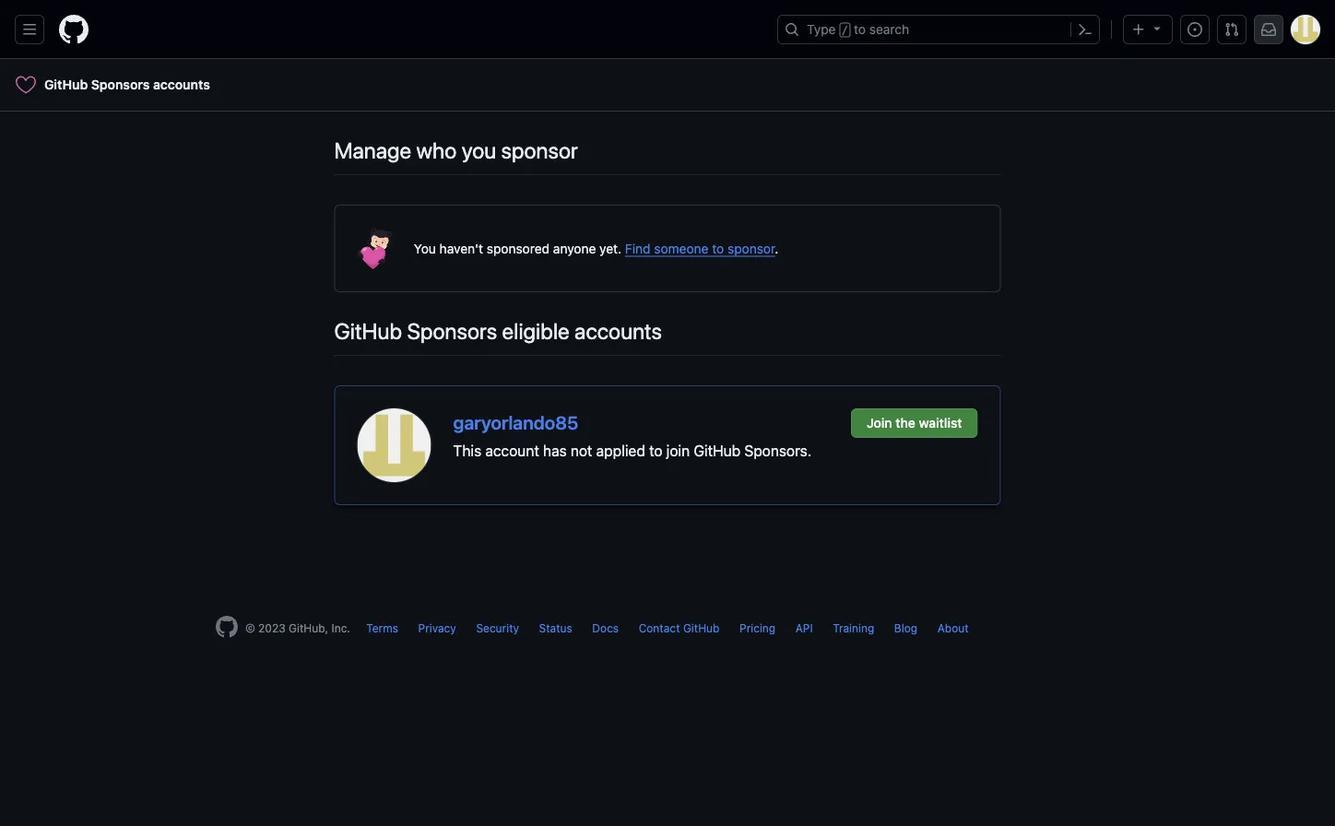 Task type: locate. For each thing, give the bounding box(es) containing it.
has
[[543, 442, 567, 460]]

homepage image left the '©'
[[216, 616, 238, 638]]

blog link
[[895, 622, 918, 635]]

terms
[[366, 622, 399, 635]]

contact
[[639, 622, 680, 635]]

applied
[[597, 442, 646, 460]]

pricing link
[[740, 622, 776, 635]]

to inside the garyorlando85 this account has not applied to join github sponsors.
[[649, 442, 663, 460]]

0 vertical spatial sponsors
[[91, 77, 150, 92]]

find
[[625, 241, 651, 256]]

pricing
[[740, 622, 776, 635]]

github,
[[289, 622, 328, 635]]

1 vertical spatial sponsors
[[407, 318, 497, 344]]

0 horizontal spatial accounts
[[153, 77, 210, 92]]

footer
[[201, 579, 1135, 684]]

contact github
[[639, 622, 720, 635]]

garyorlando85
[[453, 411, 579, 433]]

1 horizontal spatial sponsor
[[728, 241, 775, 256]]

footer containing © 2023 github, inc.
[[201, 579, 1135, 684]]

manage who you sponsor
[[334, 137, 578, 163]]

heart image
[[15, 74, 37, 96]]

to left "join"
[[649, 442, 663, 460]]

sponsors
[[91, 77, 150, 92], [407, 318, 497, 344]]

1 horizontal spatial homepage image
[[216, 616, 238, 638]]

the
[[896, 416, 916, 431]]

0 vertical spatial homepage image
[[59, 15, 89, 44]]

1 horizontal spatial to
[[712, 241, 724, 256]]

1 vertical spatial homepage image
[[216, 616, 238, 638]]

sponsor
[[501, 137, 578, 163], [728, 241, 775, 256]]

accounts
[[153, 77, 210, 92], [575, 318, 662, 344]]

homepage image
[[59, 15, 89, 44], [216, 616, 238, 638]]

manage
[[334, 137, 412, 163]]

github inside the garyorlando85 this account has not applied to join github sponsors.
[[694, 442, 741, 460]]

1 horizontal spatial accounts
[[575, 318, 662, 344]]

account
[[485, 442, 539, 460]]

someone
[[654, 241, 709, 256]]

issue opened image
[[1188, 22, 1203, 37]]

1 vertical spatial accounts
[[575, 318, 662, 344]]

sponsor right the someone
[[728, 241, 775, 256]]

0 horizontal spatial to
[[649, 442, 663, 460]]

0 horizontal spatial sponsors
[[91, 77, 150, 92]]

to right the someone
[[712, 241, 724, 256]]

you haven't sponsored anyone yet. find someone to sponsor .
[[414, 241, 779, 256]]

github sponsors accounts
[[44, 77, 210, 92]]

privacy
[[418, 622, 456, 635]]

0 vertical spatial to
[[854, 22, 866, 37]]

2 vertical spatial to
[[649, 442, 663, 460]]

to right /
[[854, 22, 866, 37]]

join the waitlist
[[867, 416, 963, 431]]

homepage image up github sponsors accounts
[[59, 15, 89, 44]]

1 horizontal spatial sponsors
[[407, 318, 497, 344]]

1 vertical spatial sponsor
[[728, 241, 775, 256]]

api link
[[796, 622, 813, 635]]

sponsors.
[[745, 442, 812, 460]]

0 vertical spatial sponsor
[[501, 137, 578, 163]]

status
[[539, 622, 573, 635]]

@garyorlando85 image
[[357, 409, 431, 482]]

© 2023 github, inc.
[[245, 622, 350, 635]]

garyorlando85 this account has not applied to join github sponsors.
[[453, 411, 812, 460]]

github
[[44, 77, 88, 92], [334, 318, 402, 344], [694, 442, 741, 460], [683, 622, 720, 635]]

anyone
[[553, 241, 596, 256]]

join the waitlist button
[[851, 409, 978, 438]]

this
[[453, 442, 482, 460]]

security link
[[476, 622, 519, 635]]

docs
[[592, 622, 619, 635]]

sponsor right you
[[501, 137, 578, 163]]

to
[[854, 22, 866, 37], [712, 241, 724, 256], [649, 442, 663, 460]]

sponsored
[[487, 241, 550, 256]]

you
[[462, 137, 496, 163]]

0 horizontal spatial homepage image
[[59, 15, 89, 44]]

0 horizontal spatial sponsor
[[501, 137, 578, 163]]

you
[[414, 241, 436, 256]]

0 vertical spatial accounts
[[153, 77, 210, 92]]

type
[[807, 22, 836, 37]]

privacy link
[[418, 622, 456, 635]]



Task type: vqa. For each thing, say whether or not it's contained in the screenshot.
About
yes



Task type: describe. For each thing, give the bounding box(es) containing it.
.
[[775, 241, 779, 256]]

search
[[870, 22, 910, 37]]

eligible
[[502, 318, 570, 344]]

/
[[842, 24, 849, 37]]

1 vertical spatial to
[[712, 241, 724, 256]]

garyorlando85 link
[[453, 411, 579, 433]]

2 horizontal spatial to
[[854, 22, 866, 37]]

command palette image
[[1078, 22, 1093, 37]]

security
[[476, 622, 519, 635]]

notifications image
[[1262, 22, 1277, 37]]

training link
[[833, 622, 875, 635]]

haven't
[[440, 241, 483, 256]]

find someone to sponsor link
[[625, 241, 775, 256]]

who
[[416, 137, 457, 163]]

yet.
[[600, 241, 622, 256]]

join
[[667, 442, 690, 460]]

sponsors for accounts
[[91, 77, 150, 92]]

about
[[938, 622, 969, 635]]

sponsors for eligible
[[407, 318, 497, 344]]

github inside footer
[[683, 622, 720, 635]]

contact github link
[[639, 622, 720, 635]]

plus image
[[1132, 22, 1147, 37]]

2023
[[258, 622, 286, 635]]

training
[[833, 622, 875, 635]]

triangle down image
[[1150, 21, 1165, 36]]

homepage image inside footer
[[216, 616, 238, 638]]

inc.
[[332, 622, 350, 635]]

type / to search
[[807, 22, 910, 37]]

api
[[796, 622, 813, 635]]

join
[[867, 416, 893, 431]]

terms link
[[366, 622, 399, 635]]

status link
[[539, 622, 573, 635]]

©
[[245, 622, 255, 635]]

docs link
[[592, 622, 619, 635]]

github sponsors eligible accounts
[[334, 318, 662, 344]]

waitlist
[[919, 416, 963, 431]]

blog
[[895, 622, 918, 635]]

not
[[571, 442, 593, 460]]

git pull request image
[[1225, 22, 1240, 37]]

about link
[[938, 622, 969, 635]]



